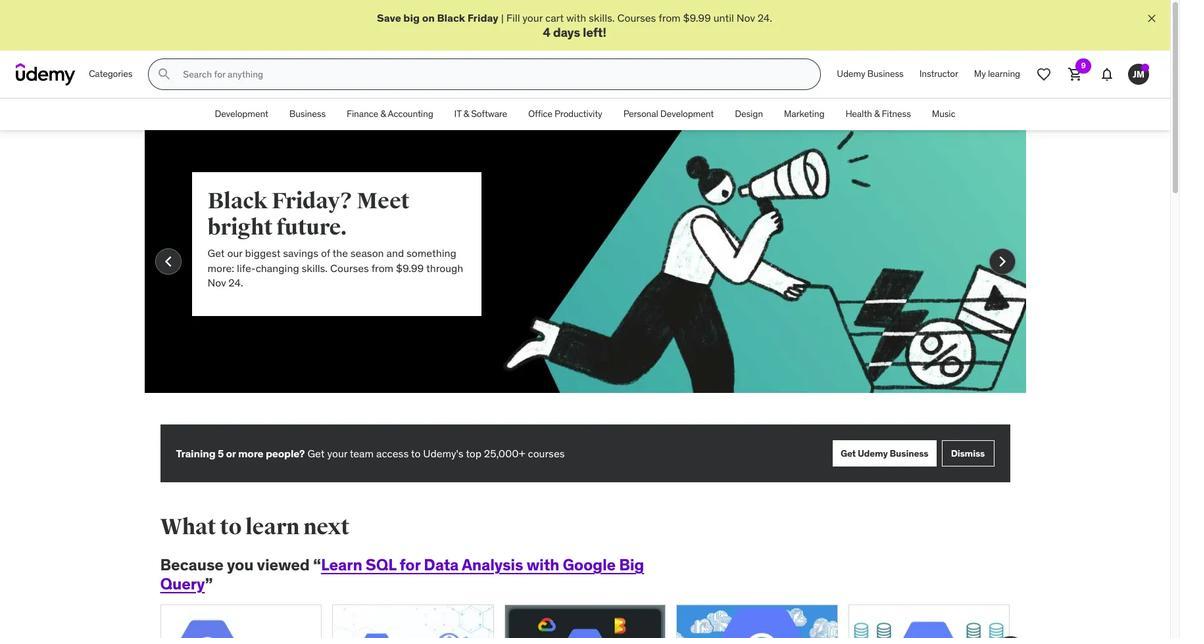 Task type: locate. For each thing, give the bounding box(es) containing it.
24. down life-
[[228, 276, 243, 289]]

friday
[[467, 11, 498, 24]]

1 horizontal spatial $9.99
[[683, 11, 711, 24]]

nov down more:
[[208, 276, 226, 289]]

1 vertical spatial skills.
[[302, 262, 328, 275]]

productivity
[[555, 108, 602, 120]]

0 horizontal spatial &
[[380, 108, 386, 120]]

health & fitness
[[846, 108, 911, 120]]

0 vertical spatial black
[[437, 11, 465, 24]]

0 horizontal spatial development
[[215, 108, 268, 120]]

$9.99 down the and
[[396, 262, 424, 275]]

udemy business link
[[829, 59, 912, 90]]

biggest
[[245, 247, 281, 260]]

marketing link
[[773, 99, 835, 130]]

skills. down of
[[302, 262, 328, 275]]

0 vertical spatial 24.
[[758, 11, 772, 24]]

nov inside black friday? meet bright future. get our biggest savings of the season and something more: life-changing skills. courses from $9.99 through nov 24.
[[208, 276, 226, 289]]

next
[[303, 514, 349, 541]]

training
[[176, 447, 215, 460]]

1 vertical spatial from
[[371, 262, 393, 275]]

& right health
[[874, 108, 880, 120]]

0 vertical spatial business
[[867, 68, 904, 80]]

query
[[160, 574, 205, 595]]

25,000+
[[484, 447, 525, 460]]

0 horizontal spatial from
[[371, 262, 393, 275]]

0 vertical spatial courses
[[617, 11, 656, 24]]

1 & from the left
[[380, 108, 386, 120]]

2 horizontal spatial &
[[874, 108, 880, 120]]

viewed
[[257, 555, 310, 576]]

to up you
[[220, 514, 241, 541]]

0 horizontal spatial black
[[208, 188, 268, 215]]

1 horizontal spatial with
[[566, 11, 586, 24]]

life-
[[237, 262, 256, 275]]

udemy's
[[423, 447, 463, 460]]

to right access
[[411, 447, 421, 460]]

of
[[321, 247, 330, 260]]

"
[[205, 574, 213, 595]]

your left the team at bottom left
[[327, 447, 347, 460]]

1 horizontal spatial your
[[523, 11, 543, 24]]

1 horizontal spatial from
[[659, 11, 681, 24]]

0 vertical spatial $9.99
[[683, 11, 711, 24]]

on
[[422, 11, 435, 24]]

what
[[160, 514, 216, 541]]

business
[[867, 68, 904, 80], [289, 108, 326, 120], [890, 448, 928, 460]]

0 horizontal spatial with
[[527, 555, 559, 576]]

$9.99 inside save big on black friday | fill your cart with skills. courses from $9.99 until nov 24. 4 days left!
[[683, 11, 711, 24]]

shopping cart with 9 items image
[[1068, 67, 1083, 82]]

get inside black friday? meet bright future. get our biggest savings of the season and something more: life-changing skills. courses from $9.99 through nov 24.
[[208, 247, 225, 260]]

1 vertical spatial your
[[327, 447, 347, 460]]

submit search image
[[157, 67, 173, 82]]

to
[[411, 447, 421, 460], [220, 514, 241, 541]]

1 vertical spatial black
[[208, 188, 268, 215]]

analysis
[[462, 555, 523, 576]]

close image
[[1145, 12, 1158, 25]]

1 horizontal spatial 24.
[[758, 11, 772, 24]]

nov
[[737, 11, 755, 24], [208, 276, 226, 289]]

software
[[471, 108, 507, 120]]

design link
[[724, 99, 773, 130]]

skills.
[[589, 11, 615, 24], [302, 262, 328, 275]]

0 horizontal spatial skills.
[[302, 262, 328, 275]]

with left google
[[527, 555, 559, 576]]

0 vertical spatial from
[[659, 11, 681, 24]]

from left until
[[659, 11, 681, 24]]

training 5 or more people? get your team access to udemy's top 25,000+ courses
[[176, 447, 565, 460]]

0 vertical spatial skills.
[[589, 11, 615, 24]]

1 horizontal spatial black
[[437, 11, 465, 24]]

bright
[[208, 214, 272, 242]]

udemy business
[[837, 68, 904, 80]]

nov right until
[[737, 11, 755, 24]]

1 horizontal spatial nov
[[737, 11, 755, 24]]

0 vertical spatial with
[[566, 11, 586, 24]]

& inside the finance & accounting 'link'
[[380, 108, 386, 120]]

1 vertical spatial udemy
[[858, 448, 888, 460]]

music link
[[921, 99, 966, 130]]

1 vertical spatial courses
[[330, 262, 369, 275]]

fill
[[506, 11, 520, 24]]

business left dismiss
[[890, 448, 928, 460]]

fitness
[[882, 108, 911, 120]]

0 horizontal spatial to
[[220, 514, 241, 541]]

instructor link
[[912, 59, 966, 90]]

marketing
[[784, 108, 824, 120]]

it
[[454, 108, 461, 120]]

get udemy business link
[[833, 441, 936, 467]]

black
[[437, 11, 465, 24], [208, 188, 268, 215]]

0 vertical spatial nov
[[737, 11, 755, 24]]

1 horizontal spatial to
[[411, 447, 421, 460]]

2 & from the left
[[463, 108, 469, 120]]

$9.99
[[683, 11, 711, 24], [396, 262, 424, 275]]

health & fitness link
[[835, 99, 921, 130]]

development link
[[204, 99, 279, 130]]

get
[[208, 247, 225, 260], [307, 447, 325, 460], [841, 448, 856, 460]]

from down the and
[[371, 262, 393, 275]]

1 horizontal spatial get
[[307, 447, 325, 460]]

&
[[380, 108, 386, 120], [463, 108, 469, 120], [874, 108, 880, 120]]

jm link
[[1123, 59, 1154, 90]]

1 horizontal spatial courses
[[617, 11, 656, 24]]

& for accounting
[[380, 108, 386, 120]]

black up our
[[208, 188, 268, 215]]

more
[[238, 447, 263, 460]]

categories button
[[81, 59, 140, 90]]

1 vertical spatial 24.
[[228, 276, 243, 289]]

with
[[566, 11, 586, 24], [527, 555, 559, 576]]

Search for anything text field
[[180, 63, 805, 86]]

save
[[377, 11, 401, 24]]

1 horizontal spatial &
[[463, 108, 469, 120]]

your inside save big on black friday | fill your cart with skills. courses from $9.99 until nov 24. 4 days left!
[[523, 11, 543, 24]]

something
[[407, 247, 456, 260]]

people?
[[266, 447, 305, 460]]

personal development
[[623, 108, 714, 120]]

learn
[[321, 555, 362, 576]]

24. inside black friday? meet bright future. get our biggest savings of the season and something more: life-changing skills. courses from $9.99 through nov 24.
[[228, 276, 243, 289]]

3 & from the left
[[874, 108, 880, 120]]

0 horizontal spatial nov
[[208, 276, 226, 289]]

1 vertical spatial nov
[[208, 276, 226, 289]]

skills. up left!
[[589, 11, 615, 24]]

black right on
[[437, 11, 465, 24]]

get inside get udemy business link
[[841, 448, 856, 460]]

1 horizontal spatial development
[[660, 108, 714, 120]]

udemy
[[837, 68, 865, 80], [858, 448, 888, 460]]

0 horizontal spatial $9.99
[[396, 262, 424, 275]]

1 vertical spatial $9.99
[[396, 262, 424, 275]]

0 horizontal spatial courses
[[330, 262, 369, 275]]

business left the "finance" in the top left of the page
[[289, 108, 326, 120]]

your right fill
[[523, 11, 543, 24]]

office
[[528, 108, 552, 120]]

with inside save big on black friday | fill your cart with skills. courses from $9.99 until nov 24. 4 days left!
[[566, 11, 586, 24]]

0 horizontal spatial get
[[208, 247, 225, 260]]

2 horizontal spatial get
[[841, 448, 856, 460]]

1 vertical spatial with
[[527, 555, 559, 576]]

0 vertical spatial udemy
[[837, 68, 865, 80]]

or
[[226, 447, 236, 460]]

business up health & fitness at the top
[[867, 68, 904, 80]]

0 horizontal spatial 24.
[[228, 276, 243, 289]]

health
[[846, 108, 872, 120]]

our
[[227, 247, 243, 260]]

0 horizontal spatial your
[[327, 447, 347, 460]]

0 vertical spatial your
[[523, 11, 543, 24]]

4
[[543, 25, 550, 40]]

1 horizontal spatial skills.
[[589, 11, 615, 24]]

development
[[215, 108, 268, 120], [660, 108, 714, 120]]

big
[[403, 11, 420, 24]]

& inside health & fitness link
[[874, 108, 880, 120]]

with inside learn sql for data analysis with google big query
[[527, 555, 559, 576]]

"
[[313, 555, 321, 576]]

courses
[[617, 11, 656, 24], [330, 262, 369, 275]]

with up the 'days'
[[566, 11, 586, 24]]

office productivity
[[528, 108, 602, 120]]

from
[[659, 11, 681, 24], [371, 262, 393, 275]]

& right the "finance" in the top left of the page
[[380, 108, 386, 120]]

& inside it & software link
[[463, 108, 469, 120]]

24. right until
[[758, 11, 772, 24]]

& right it
[[463, 108, 469, 120]]

$9.99 left until
[[683, 11, 711, 24]]



Task type: describe. For each thing, give the bounding box(es) containing it.
season
[[350, 247, 384, 260]]

because
[[160, 555, 224, 576]]

google
[[563, 555, 616, 576]]

from inside save big on black friday | fill your cart with skills. courses from $9.99 until nov 24. 4 days left!
[[659, 11, 681, 24]]

skills. inside save big on black friday | fill your cart with skills. courses from $9.99 until nov 24. 4 days left!
[[589, 11, 615, 24]]

2 development from the left
[[660, 108, 714, 120]]

previous image
[[158, 251, 179, 272]]

big
[[619, 555, 644, 576]]

you have alerts image
[[1141, 64, 1149, 72]]

what to learn next
[[160, 514, 349, 541]]

savings
[[283, 247, 318, 260]]

wishlist image
[[1036, 67, 1052, 82]]

from inside black friday? meet bright future. get our biggest savings of the season and something more: life-changing skills. courses from $9.99 through nov 24.
[[371, 262, 393, 275]]

carousel element
[[144, 130, 1026, 425]]

you
[[227, 555, 253, 576]]

finance
[[347, 108, 378, 120]]

meet
[[357, 188, 409, 215]]

2 vertical spatial business
[[890, 448, 928, 460]]

accounting
[[388, 108, 433, 120]]

the
[[332, 247, 348, 260]]

5
[[218, 447, 224, 460]]

9 link
[[1060, 59, 1091, 90]]

friday?
[[272, 188, 353, 215]]

it & software link
[[444, 99, 518, 130]]

courses inside save big on black friday | fill your cart with skills. courses from $9.99 until nov 24. 4 days left!
[[617, 11, 656, 24]]

because you viewed "
[[160, 555, 321, 576]]

1 development from the left
[[215, 108, 268, 120]]

more:
[[208, 262, 234, 275]]

black inside black friday? meet bright future. get our biggest savings of the season and something more: life-changing skills. courses from $9.99 through nov 24.
[[208, 188, 268, 215]]

courses inside black friday? meet bright future. get our biggest savings of the season and something more: life-changing skills. courses from $9.99 through nov 24.
[[330, 262, 369, 275]]

next image
[[992, 251, 1013, 272]]

instructor
[[919, 68, 958, 80]]

my learning
[[974, 68, 1020, 80]]

jm
[[1133, 68, 1145, 80]]

sql
[[366, 555, 396, 576]]

black friday? meet bright future. get our biggest savings of the season and something more: life-changing skills. courses from $9.99 through nov 24.
[[208, 188, 463, 289]]

future.
[[276, 214, 347, 242]]

get for training 5 or more people?
[[307, 447, 325, 460]]

personal development link
[[613, 99, 724, 130]]

1 vertical spatial to
[[220, 514, 241, 541]]

for
[[400, 555, 420, 576]]

dismiss button
[[942, 441, 994, 467]]

categories
[[89, 68, 132, 80]]

finance & accounting link
[[336, 99, 444, 130]]

my learning link
[[966, 59, 1028, 90]]

music
[[932, 108, 955, 120]]

it & software
[[454, 108, 507, 120]]

courses
[[528, 447, 565, 460]]

get udemy business
[[841, 448, 928, 460]]

udemy image
[[16, 63, 76, 86]]

office productivity link
[[518, 99, 613, 130]]

through
[[426, 262, 463, 275]]

learn
[[245, 514, 299, 541]]

personal
[[623, 108, 658, 120]]

changing
[[256, 262, 299, 275]]

& for fitness
[[874, 108, 880, 120]]

dismiss
[[951, 448, 985, 460]]

1 vertical spatial business
[[289, 108, 326, 120]]

access
[[376, 447, 409, 460]]

9
[[1081, 61, 1086, 71]]

design
[[735, 108, 763, 120]]

|
[[501, 11, 504, 24]]

top
[[466, 447, 481, 460]]

cart
[[545, 11, 564, 24]]

learning
[[988, 68, 1020, 80]]

left!
[[583, 25, 606, 40]]

skills. inside black friday? meet bright future. get our biggest savings of the season and something more: life-changing skills. courses from $9.99 through nov 24.
[[302, 262, 328, 275]]

business link
[[279, 99, 336, 130]]

my
[[974, 68, 986, 80]]

save big on black friday | fill your cart with skills. courses from $9.99 until nov 24. 4 days left!
[[377, 11, 772, 40]]

black inside save big on black friday | fill your cart with skills. courses from $9.99 until nov 24. 4 days left!
[[437, 11, 465, 24]]

nov inside save big on black friday | fill your cart with skills. courses from $9.99 until nov 24. 4 days left!
[[737, 11, 755, 24]]

days
[[553, 25, 580, 40]]

learn sql for data analysis with google big query
[[160, 555, 644, 595]]

notifications image
[[1099, 67, 1115, 82]]

data
[[424, 555, 459, 576]]

and
[[386, 247, 404, 260]]

0 vertical spatial to
[[411, 447, 421, 460]]

get for black friday? meet bright future.
[[208, 247, 225, 260]]

$9.99 inside black friday? meet bright future. get our biggest savings of the season and something more: life-changing skills. courses from $9.99 through nov 24.
[[396, 262, 424, 275]]

until
[[714, 11, 734, 24]]

finance & accounting
[[347, 108, 433, 120]]

24. inside save big on black friday | fill your cart with skills. courses from $9.99 until nov 24. 4 days left!
[[758, 11, 772, 24]]

& for software
[[463, 108, 469, 120]]

learn sql for data analysis with google big query link
[[160, 555, 644, 595]]



Task type: vqa. For each thing, say whether or not it's contained in the screenshot.
you
yes



